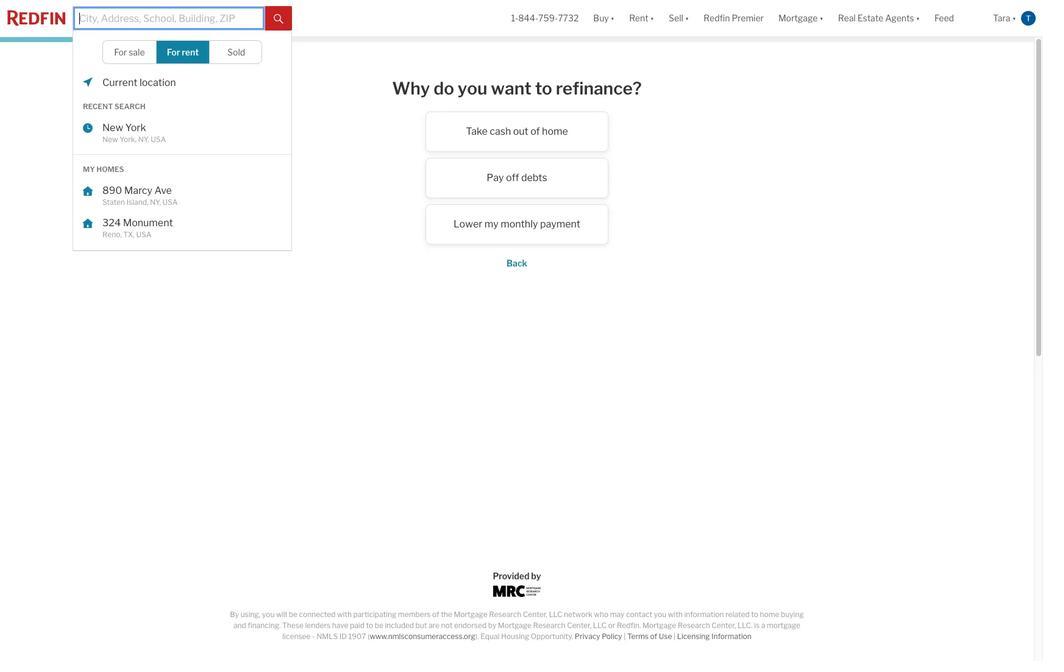 Task type: describe. For each thing, give the bounding box(es) containing it.
usa inside 324 monument reno, tx, usa
[[136, 230, 152, 239]]

provided by
[[493, 571, 541, 581]]

but
[[416, 621, 427, 630]]

1-844-759-7732
[[511, 13, 579, 23]]

usa inside new york new york, ny, usa
[[151, 135, 166, 144]]

usa inside the 890 marcy ave staten island, ny, usa
[[163, 197, 178, 206]]

tara
[[994, 13, 1011, 23]]

debts
[[522, 172, 548, 183]]

For sale radio
[[103, 41, 157, 63]]

these
[[282, 621, 304, 630]]

lenders
[[305, 621, 331, 630]]

my
[[485, 218, 499, 230]]

1 vertical spatial to
[[366, 621, 373, 630]]

for sale
[[114, 47, 145, 57]]

1907
[[349, 632, 366, 641]]

you for will
[[262, 610, 275, 619]]

of inside why do you want to refinance? option group
[[531, 125, 540, 137]]

back button
[[507, 258, 528, 268]]

890 marcy ave staten island, ny, usa
[[102, 185, 178, 206]]

option group containing for sale
[[102, 40, 263, 64]]

feed button
[[928, 0, 986, 37]]

www.nmlsconsumeraccess.org
[[370, 632, 476, 641]]

1 with from the left
[[337, 610, 352, 619]]

of for members
[[433, 610, 440, 619]]

1 horizontal spatial by
[[532, 571, 541, 581]]

search
[[114, 102, 146, 111]]

current location
[[102, 77, 176, 88]]

0 horizontal spatial center,
[[523, 610, 548, 619]]

324
[[102, 217, 121, 229]]

324 monument link
[[102, 217, 255, 229]]

▾ for mortgage ▾
[[820, 13, 824, 23]]

related
[[726, 610, 750, 619]]

york
[[125, 122, 146, 133]]

recent
[[83, 102, 113, 111]]

is
[[755, 621, 760, 630]]

redfin premier button
[[697, 0, 772, 37]]

use
[[659, 632, 672, 641]]

will
[[276, 610, 287, 619]]

york,
[[120, 135, 137, 144]]

real estate agents ▾ button
[[831, 0, 928, 37]]

mortgage
[[767, 621, 801, 630]]

redfin
[[704, 13, 730, 23]]

participating
[[354, 610, 397, 619]]

ave
[[155, 185, 172, 196]]

2 new from the top
[[102, 135, 118, 144]]

take cash out of home
[[466, 125, 568, 137]]

890
[[102, 185, 122, 196]]

real
[[839, 13, 856, 23]]

monument
[[123, 217, 173, 229]]

).
[[476, 632, 479, 641]]

financing.
[[248, 621, 281, 630]]

mortgage up use at the bottom of page
[[643, 621, 677, 630]]

2 horizontal spatial research
[[678, 621, 710, 630]]

1 new from the top
[[102, 122, 123, 133]]

buy ▾
[[594, 13, 615, 23]]

reno,
[[102, 230, 122, 239]]

equal
[[481, 632, 500, 641]]

payment
[[540, 218, 581, 230]]

rent ▾ button
[[622, 0, 662, 37]]

current
[[102, 77, 138, 88]]

why do you want to refinance?
[[392, 78, 642, 99]]

real estate agents ▾
[[839, 13, 921, 23]]

759-
[[539, 13, 558, 23]]

contact
[[627, 610, 653, 619]]

real estate agents ▾ link
[[839, 0, 921, 37]]

new york link
[[102, 122, 255, 134]]

www.nmlsconsumeraccess.org link
[[370, 632, 476, 641]]

home inside by using, you will be connected with participating members of the mortgage research center, llc network who may contact you with information related to home buying and financing. these lenders have paid to be included but are not endorsed by mortgage research center, llc or redfin. mortgage research center, llc. is a mortgage licensee - nmls id 1907 (
[[760, 610, 780, 619]]

buy ▾ button
[[586, 0, 622, 37]]

privacy
[[575, 632, 601, 641]]

sell ▾
[[669, 13, 690, 23]]

mortgage up the endorsed
[[454, 610, 488, 619]]

feed
[[935, 13, 955, 23]]

▾ for rent ▾
[[651, 13, 655, 23]]

off
[[506, 172, 519, 183]]

may
[[610, 610, 625, 619]]

new york new york, ny, usa
[[102, 122, 166, 144]]

by
[[230, 610, 239, 619]]

7732
[[558, 13, 579, 23]]

information
[[685, 610, 724, 619]]

lower
[[454, 218, 483, 230]]

of for terms
[[651, 632, 658, 641]]

and
[[234, 621, 246, 630]]

redfin premier
[[704, 13, 764, 23]]

terms
[[628, 632, 649, 641]]

▾ for buy ▾
[[611, 13, 615, 23]]

do
[[434, 78, 454, 99]]

user photo image
[[1022, 11, 1036, 26]]

www.nmlsconsumeraccess.org ). equal housing opportunity. privacy policy | terms of use | licensing information
[[370, 632, 752, 641]]

1 horizontal spatial to
[[752, 610, 759, 619]]

0 horizontal spatial research
[[489, 610, 522, 619]]

2 | from the left
[[674, 632, 676, 641]]



Task type: locate. For each thing, give the bounding box(es) containing it.
1 horizontal spatial for
[[167, 47, 180, 57]]

of left the the
[[433, 610, 440, 619]]

1 vertical spatial home
[[760, 610, 780, 619]]

1 horizontal spatial center,
[[567, 621, 592, 630]]

mortgage ▾ button
[[772, 0, 831, 37]]

usa down ave
[[163, 197, 178, 206]]

1 vertical spatial llc
[[593, 621, 607, 630]]

id
[[340, 632, 347, 641]]

of
[[531, 125, 540, 137], [433, 610, 440, 619], [651, 632, 658, 641]]

1-844-759-7732 link
[[511, 13, 579, 23]]

estate
[[858, 13, 884, 23]]

for rent
[[167, 47, 199, 57]]

center, up information
[[712, 621, 736, 630]]

be
[[289, 610, 298, 619], [375, 621, 384, 630]]

0 horizontal spatial of
[[433, 610, 440, 619]]

1 vertical spatial new
[[102, 135, 118, 144]]

1 horizontal spatial of
[[531, 125, 540, 137]]

staten
[[102, 197, 125, 206]]

| down redfin.
[[624, 632, 626, 641]]

2 with from the left
[[668, 610, 683, 619]]

324 monument reno, tx, usa
[[102, 217, 173, 239]]

0 horizontal spatial |
[[624, 632, 626, 641]]

opportunity.
[[531, 632, 574, 641]]

licensing information link
[[678, 632, 752, 641]]

0 vertical spatial be
[[289, 610, 298, 619]]

you for want
[[458, 78, 488, 99]]

to
[[752, 610, 759, 619], [366, 621, 373, 630]]

2 horizontal spatial you
[[654, 610, 667, 619]]

by inside by using, you will be connected with participating members of the mortgage research center, llc network who may contact you with information related to home buying and financing. these lenders have paid to be included but are not endorsed by mortgage research center, llc or redfin. mortgage research center, llc. is a mortgage licensee - nmls id 1907 (
[[488, 621, 497, 630]]

1 vertical spatial by
[[488, 621, 497, 630]]

for for for sale
[[114, 47, 127, 57]]

have
[[332, 621, 349, 630]]

(
[[368, 632, 370, 641]]

be down participating
[[375, 621, 384, 630]]

of inside by using, you will be connected with participating members of the mortgage research center, llc network who may contact you with information related to home buying and financing. these lenders have paid to be included but are not endorsed by mortgage research center, llc or redfin. mortgage research center, llc. is a mortgage licensee - nmls id 1907 (
[[433, 610, 440, 619]]

1 horizontal spatial be
[[375, 621, 384, 630]]

not
[[441, 621, 453, 630]]

for left rent at left top
[[167, 47, 180, 57]]

to up is
[[752, 610, 759, 619]]

rent ▾ button
[[630, 0, 655, 37]]

network
[[564, 610, 593, 619]]

you right contact
[[654, 610, 667, 619]]

option group
[[102, 40, 263, 64]]

llc up opportunity.
[[549, 610, 563, 619]]

homes
[[97, 165, 124, 174]]

llc.
[[738, 621, 753, 630]]

0 vertical spatial ny,
[[138, 135, 149, 144]]

▾ right the rent
[[651, 13, 655, 23]]

with up use at the bottom of page
[[668, 610, 683, 619]]

0 horizontal spatial you
[[262, 610, 275, 619]]

center, up opportunity.
[[523, 610, 548, 619]]

you up "financing."
[[262, 610, 275, 619]]

tx,
[[123, 230, 135, 239]]

2 horizontal spatial of
[[651, 632, 658, 641]]

ny, down ave
[[150, 197, 161, 206]]

by
[[532, 571, 541, 581], [488, 621, 497, 630]]

▾
[[611, 13, 615, 23], [651, 13, 655, 23], [686, 13, 690, 23], [820, 13, 824, 23], [917, 13, 921, 23], [1013, 13, 1017, 23]]

City, Address, School, Building, ZIP search field
[[73, 6, 265, 31]]

Sold radio
[[210, 41, 263, 63]]

by using, you will be connected with participating members of the mortgage research center, llc network who may contact you with information related to home buying and financing. these lenders have paid to be included but are not endorsed by mortgage research center, llc or redfin. mortgage research center, llc. is a mortgage licensee - nmls id 1907 (
[[230, 610, 804, 641]]

pay
[[487, 172, 504, 183]]

ny, inside new york new york, ny, usa
[[138, 135, 149, 144]]

submit search image
[[274, 14, 284, 24]]

▾ for tara ▾
[[1013, 13, 1017, 23]]

by up equal
[[488, 621, 497, 630]]

▾ for sell ▾
[[686, 13, 690, 23]]

take
[[466, 125, 488, 137]]

0 horizontal spatial with
[[337, 610, 352, 619]]

llc up privacy policy link
[[593, 621, 607, 630]]

For rent radio
[[157, 41, 210, 63]]

included
[[385, 621, 414, 630]]

current location button
[[102, 76, 282, 90]]

0 vertical spatial usa
[[151, 135, 166, 144]]

licensing
[[678, 632, 710, 641]]

who
[[594, 610, 609, 619]]

3 ▾ from the left
[[686, 13, 690, 23]]

cash
[[490, 125, 511, 137]]

rent ▾
[[630, 13, 655, 23]]

privacy policy link
[[575, 632, 623, 641]]

0 vertical spatial home
[[542, 125, 568, 137]]

nmls
[[317, 632, 338, 641]]

1 for from the left
[[114, 47, 127, 57]]

research up housing
[[489, 610, 522, 619]]

a
[[762, 621, 766, 630]]

0 vertical spatial new
[[102, 122, 123, 133]]

you
[[458, 78, 488, 99], [262, 610, 275, 619], [654, 610, 667, 619]]

mortgage ▾
[[779, 13, 824, 23]]

usa down new york link
[[151, 135, 166, 144]]

lower my monthly payment
[[454, 218, 581, 230]]

1 vertical spatial ny,
[[150, 197, 161, 206]]

sold
[[228, 47, 245, 57]]

are
[[429, 621, 440, 630]]

0 horizontal spatial home
[[542, 125, 568, 137]]

1 horizontal spatial home
[[760, 610, 780, 619]]

research up licensing
[[678, 621, 710, 630]]

or
[[608, 621, 616, 630]]

sell ▾ button
[[669, 0, 690, 37]]

home up a
[[760, 610, 780, 619]]

mortgage ▾ button
[[779, 0, 824, 37]]

tara ▾
[[994, 13, 1017, 23]]

1 horizontal spatial |
[[674, 632, 676, 641]]

pay off debts
[[487, 172, 548, 183]]

1 vertical spatial usa
[[163, 197, 178, 206]]

to up (
[[366, 621, 373, 630]]

0 vertical spatial to
[[752, 610, 759, 619]]

0 vertical spatial of
[[531, 125, 540, 137]]

mortgage up housing
[[498, 621, 532, 630]]

home
[[542, 125, 568, 137], [760, 610, 780, 619]]

the
[[441, 610, 453, 619]]

provided
[[493, 571, 530, 581]]

premier
[[732, 13, 764, 23]]

▾ right sell
[[686, 13, 690, 23]]

with
[[337, 610, 352, 619], [668, 610, 683, 619]]

new up york,
[[102, 122, 123, 133]]

rent
[[182, 47, 199, 57]]

out
[[513, 125, 529, 137]]

mortgage left the real at the top right of the page
[[779, 13, 818, 23]]

▾ left the real at the top right of the page
[[820, 13, 824, 23]]

1 horizontal spatial with
[[668, 610, 683, 619]]

housing
[[501, 632, 530, 641]]

ny, inside the 890 marcy ave staten island, ny, usa
[[150, 197, 161, 206]]

0 horizontal spatial be
[[289, 610, 298, 619]]

mortgage research center image
[[494, 586, 541, 597]]

usa down the monument
[[136, 230, 152, 239]]

0 horizontal spatial ny,
[[138, 135, 149, 144]]

1 vertical spatial of
[[433, 610, 440, 619]]

1 horizontal spatial llc
[[593, 621, 607, 630]]

home inside why do you want to refinance? option group
[[542, 125, 568, 137]]

6 ▾ from the left
[[1013, 13, 1017, 23]]

rent
[[630, 13, 649, 23]]

marcy
[[124, 185, 153, 196]]

890 marcy ave link
[[102, 185, 255, 197]]

2 vertical spatial usa
[[136, 230, 152, 239]]

why do you want to refinance? option group
[[273, 111, 761, 244]]

1 ▾ from the left
[[611, 13, 615, 23]]

buying
[[781, 610, 804, 619]]

for left sale
[[114, 47, 127, 57]]

ny,
[[138, 135, 149, 144], [150, 197, 161, 206]]

be up these
[[289, 610, 298, 619]]

0 vertical spatial llc
[[549, 610, 563, 619]]

-
[[312, 632, 315, 641]]

sale
[[129, 47, 145, 57]]

mortgage inside dropdown button
[[779, 13, 818, 23]]

my
[[83, 165, 95, 174]]

sell
[[669, 13, 684, 23]]

2 for from the left
[[167, 47, 180, 57]]

you right the do
[[458, 78, 488, 99]]

buy
[[594, 13, 609, 23]]

for for for rent
[[167, 47, 180, 57]]

1-
[[511, 13, 519, 23]]

of left use at the bottom of page
[[651, 632, 658, 641]]

4 ▾ from the left
[[820, 13, 824, 23]]

paid
[[350, 621, 365, 630]]

of right the out
[[531, 125, 540, 137]]

1 horizontal spatial you
[[458, 78, 488, 99]]

island,
[[127, 197, 149, 206]]

5 ▾ from the left
[[917, 13, 921, 23]]

new left york,
[[102, 135, 118, 144]]

0 horizontal spatial llc
[[549, 610, 563, 619]]

▾ right buy at the top of the page
[[611, 13, 615, 23]]

| right use at the bottom of page
[[674, 632, 676, 641]]

844-
[[519, 13, 539, 23]]

2 ▾ from the left
[[651, 13, 655, 23]]

2 horizontal spatial center,
[[712, 621, 736, 630]]

1 horizontal spatial research
[[534, 621, 566, 630]]

2 vertical spatial of
[[651, 632, 658, 641]]

location
[[140, 77, 176, 88]]

by up mortgage research center image
[[532, 571, 541, 581]]

monthly
[[501, 218, 538, 230]]

0 horizontal spatial by
[[488, 621, 497, 630]]

1 vertical spatial be
[[375, 621, 384, 630]]

home right the out
[[542, 125, 568, 137]]

using,
[[241, 610, 261, 619]]

0 horizontal spatial to
[[366, 621, 373, 630]]

center, down network
[[567, 621, 592, 630]]

back
[[507, 258, 528, 268]]

research up opportunity.
[[534, 621, 566, 630]]

1 | from the left
[[624, 632, 626, 641]]

my homes
[[83, 165, 124, 174]]

▾ right agents in the right of the page
[[917, 13, 921, 23]]

▾ right tara at right
[[1013, 13, 1017, 23]]

ny, down york
[[138, 135, 149, 144]]

1 horizontal spatial ny,
[[150, 197, 161, 206]]

0 vertical spatial by
[[532, 571, 541, 581]]

0 horizontal spatial for
[[114, 47, 127, 57]]

mortgage
[[779, 13, 818, 23], [454, 610, 488, 619], [498, 621, 532, 630], [643, 621, 677, 630]]

with up have
[[337, 610, 352, 619]]



Task type: vqa. For each thing, say whether or not it's contained in the screenshot.
X-
no



